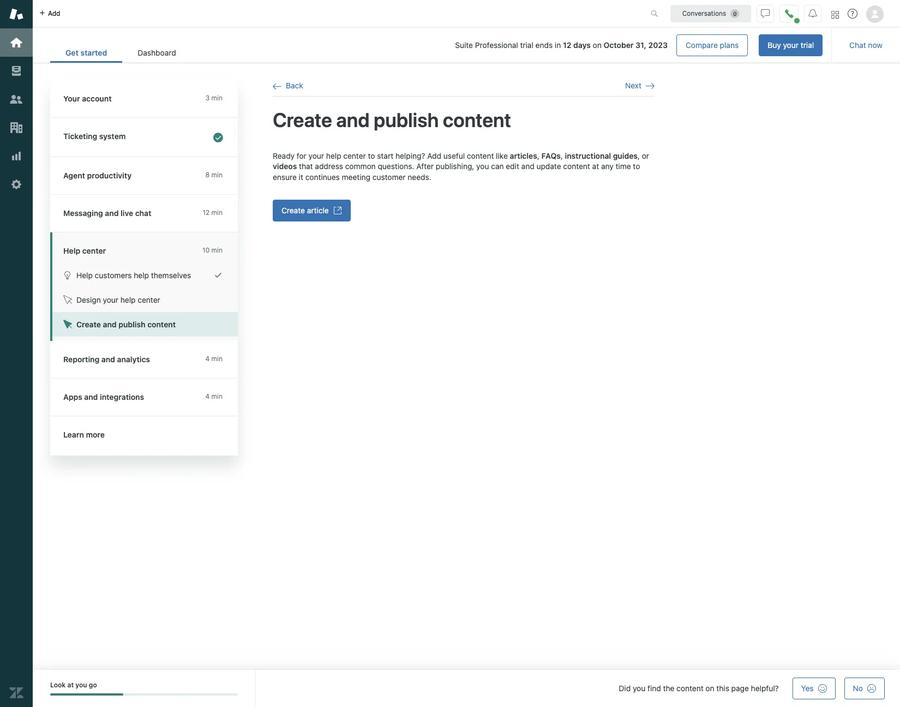 Task type: describe. For each thing, give the bounding box(es) containing it.
can
[[491, 162, 504, 171]]

reporting
[[63, 355, 99, 364]]

professional
[[475, 40, 518, 50]]

or
[[642, 151, 650, 160]]

add button
[[33, 0, 67, 27]]

you inside that address common questions. after publishing, you can edit and update content at any time to ensure it continues meeting customer needs.
[[477, 162, 489, 171]]

your
[[63, 94, 80, 103]]

back button
[[273, 81, 303, 91]]

help center heading
[[50, 233, 238, 263]]

design
[[76, 295, 101, 305]]

started
[[80, 48, 107, 57]]

october
[[604, 40, 634, 50]]

progress-bar progress bar
[[50, 694, 238, 696]]

notifications image
[[809, 9, 818, 18]]

ready for your help center to start helping? add useful content like articles , faqs , instructional guides , or videos
[[273, 151, 650, 171]]

it
[[299, 172, 303, 182]]

ticketing
[[63, 132, 97, 141]]

apps and integrations
[[63, 392, 144, 402]]

article
[[307, 206, 329, 215]]

3 min
[[206, 94, 223, 102]]

your for design your help center
[[103, 295, 118, 305]]

learn more button
[[50, 416, 236, 454]]

get started image
[[9, 35, 23, 50]]

4 min for integrations
[[205, 392, 223, 401]]

1 horizontal spatial 12
[[563, 40, 572, 50]]

1 vertical spatial create
[[282, 206, 305, 215]]

look
[[50, 681, 66, 689]]

ticketing system
[[63, 132, 126, 141]]

after
[[417, 162, 434, 171]]

views image
[[9, 64, 23, 78]]

content inside that address common questions. after publishing, you can edit and update content at any time to ensure it continues meeting customer needs.
[[563, 162, 590, 171]]

ticketing system button
[[50, 118, 236, 157]]

content inside footer
[[677, 684, 704, 693]]

no
[[853, 684, 863, 693]]

min for your account
[[212, 94, 223, 102]]

find
[[648, 684, 661, 693]]

get started
[[65, 48, 107, 57]]

live
[[121, 208, 133, 218]]

suite
[[455, 40, 473, 50]]

2 horizontal spatial you
[[633, 684, 646, 693]]

compare
[[686, 40, 718, 50]]

yes button
[[793, 678, 836, 700]]

useful
[[444, 151, 465, 160]]

plans
[[720, 40, 739, 50]]

your inside ready for your help center to start helping? add useful content like articles , faqs , instructional guides , or videos
[[309, 151, 324, 160]]

and right apps
[[84, 392, 98, 402]]

12 min
[[203, 208, 223, 217]]

common
[[345, 162, 376, 171]]

did
[[619, 684, 631, 693]]

2 vertical spatial create
[[76, 320, 101, 329]]

1 , from the left
[[537, 151, 540, 160]]

zendesk products image
[[832, 11, 839, 18]]

address
[[315, 162, 343, 171]]

messaging and live chat
[[63, 208, 151, 218]]

add
[[427, 151, 442, 160]]

trial for your
[[801, 40, 814, 50]]

no button
[[845, 678, 885, 700]]

31,
[[636, 40, 647, 50]]

compare plans
[[686, 40, 739, 50]]

dashboard tab
[[122, 43, 191, 63]]

help center
[[63, 246, 106, 255]]

buy your trial button
[[759, 34, 823, 56]]

at inside footer
[[67, 681, 74, 689]]

productivity
[[87, 171, 132, 180]]

and left live
[[105, 208, 119, 218]]

1 vertical spatial on
[[706, 684, 715, 693]]

analytics
[[117, 355, 150, 364]]

learn more
[[63, 430, 105, 439]]

center inside 'button'
[[138, 295, 160, 305]]

publish inside the content-title region
[[374, 108, 439, 132]]

4 min for analytics
[[205, 355, 223, 363]]

add
[[48, 9, 60, 17]]

your for buy your trial
[[783, 40, 799, 50]]

page
[[732, 684, 749, 693]]

themselves
[[151, 271, 191, 280]]

and inside that address common questions. after publishing, you can edit and update content at any time to ensure it continues meeting customer needs.
[[522, 162, 535, 171]]

admin image
[[9, 177, 23, 192]]

tab list containing get started
[[50, 43, 191, 63]]

footer containing did you find the content on this page helpful?
[[33, 670, 901, 707]]

button displays agent's chat status as invisible. image
[[761, 9, 770, 18]]

2 , from the left
[[561, 151, 563, 160]]

customer
[[373, 172, 406, 182]]

help for center
[[121, 295, 136, 305]]

create article button
[[273, 200, 351, 222]]

time
[[616, 162, 631, 171]]

create inside the content-title region
[[273, 108, 332, 132]]

and left analytics
[[101, 355, 115, 364]]

back
[[286, 81, 303, 90]]

October 31, 2023 text field
[[604, 40, 668, 50]]

customers
[[95, 271, 132, 280]]

the
[[663, 684, 675, 693]]

any
[[601, 162, 614, 171]]

and inside button
[[103, 320, 117, 329]]

guides
[[613, 151, 638, 160]]

compare plans button
[[677, 34, 748, 56]]

zendesk support image
[[9, 7, 23, 21]]

ensure
[[273, 172, 297, 182]]

help for help center
[[63, 246, 80, 255]]

needs.
[[408, 172, 432, 182]]

articles
[[510, 151, 537, 160]]

days
[[574, 40, 591, 50]]

help for help customers help themselves
[[76, 271, 93, 280]]

more
[[86, 430, 105, 439]]

apps
[[63, 392, 82, 402]]



Task type: locate. For each thing, give the bounding box(es) containing it.
help up design your help center 'button'
[[134, 271, 149, 280]]

,
[[537, 151, 540, 160], [561, 151, 563, 160], [638, 151, 640, 160]]

this
[[717, 684, 730, 693]]

10
[[203, 246, 210, 254]]

2 horizontal spatial center
[[344, 151, 366, 160]]

section containing suite professional trial ends in
[[200, 34, 823, 56]]

center down help customers help themselves 'button'
[[138, 295, 160, 305]]

instructional
[[565, 151, 611, 160]]

0 horizontal spatial you
[[75, 681, 87, 689]]

content down instructional
[[563, 162, 590, 171]]

create and publish content button
[[52, 312, 238, 337]]

2 horizontal spatial ,
[[638, 151, 640, 160]]

content inside ready for your help center to start helping? add useful content like articles , faqs , instructional guides , or videos
[[467, 151, 494, 160]]

at left "any"
[[593, 162, 599, 171]]

learn
[[63, 430, 84, 439]]

help for themselves
[[134, 271, 149, 280]]

chat now button
[[841, 34, 892, 56]]

conversations button
[[671, 5, 752, 22]]

your right "design"
[[103, 295, 118, 305]]

suite professional trial ends in 12 days on october 31, 2023
[[455, 40, 668, 50]]

min for agent productivity
[[212, 171, 223, 179]]

2 vertical spatial center
[[138, 295, 160, 305]]

create down "design"
[[76, 320, 101, 329]]

to left start
[[368, 151, 375, 160]]

3 min from the top
[[212, 208, 223, 217]]

you left can
[[477, 162, 489, 171]]

center inside heading
[[82, 246, 106, 255]]

min for apps and integrations
[[212, 392, 223, 401]]

1 vertical spatial help
[[134, 271, 149, 280]]

12 up '10' at top left
[[203, 208, 210, 217]]

to
[[368, 151, 375, 160], [633, 162, 640, 171]]

0 vertical spatial help
[[326, 151, 341, 160]]

did you find the content on this page helpful?
[[619, 684, 779, 693]]

get help image
[[848, 9, 858, 19]]

0 vertical spatial at
[[593, 162, 599, 171]]

0 horizontal spatial trial
[[520, 40, 534, 50]]

ends
[[536, 40, 553, 50]]

zendesk image
[[9, 686, 23, 700]]

your
[[783, 40, 799, 50], [309, 151, 324, 160], [103, 295, 118, 305]]

0 vertical spatial help
[[63, 246, 80, 255]]

content down design your help center 'button'
[[147, 320, 176, 329]]

4 for reporting and analytics
[[205, 355, 210, 363]]

0 vertical spatial your
[[783, 40, 799, 50]]

2 trial from the left
[[801, 40, 814, 50]]

1 horizontal spatial on
[[706, 684, 715, 693]]

reporting and analytics
[[63, 355, 150, 364]]

, left or
[[638, 151, 640, 160]]

to inside ready for your help center to start helping? add useful content like articles , faqs , instructional guides , or videos
[[368, 151, 375, 160]]

1 horizontal spatial you
[[477, 162, 489, 171]]

1 horizontal spatial to
[[633, 162, 640, 171]]

help
[[326, 151, 341, 160], [134, 271, 149, 280], [121, 295, 136, 305]]

5 min from the top
[[212, 355, 223, 363]]

3
[[206, 94, 210, 102]]

1 horizontal spatial center
[[138, 295, 160, 305]]

1 min from the top
[[212, 94, 223, 102]]

help inside ready for your help center to start helping? add useful content like articles , faqs , instructional guides , or videos
[[326, 151, 341, 160]]

help
[[63, 246, 80, 255], [76, 271, 93, 280]]

integrations
[[100, 392, 144, 402]]

help customers help themselves button
[[52, 263, 238, 288]]

3 , from the left
[[638, 151, 640, 160]]

1 horizontal spatial your
[[309, 151, 324, 160]]

1 vertical spatial create and publish content
[[76, 320, 176, 329]]

1 vertical spatial publish
[[119, 320, 146, 329]]

1 horizontal spatial trial
[[801, 40, 814, 50]]

update
[[537, 162, 561, 171]]

0 vertical spatial center
[[344, 151, 366, 160]]

0 horizontal spatial on
[[593, 40, 602, 50]]

2 vertical spatial help
[[121, 295, 136, 305]]

2 vertical spatial your
[[103, 295, 118, 305]]

organizations image
[[9, 121, 23, 135]]

content inside region
[[443, 108, 511, 132]]

0 horizontal spatial publish
[[119, 320, 146, 329]]

0 vertical spatial 4
[[205, 355, 210, 363]]

help inside 'button'
[[76, 271, 93, 280]]

center up common
[[344, 151, 366, 160]]

you up "progress bar" image
[[75, 681, 87, 689]]

create left article at the top of page
[[282, 206, 305, 215]]

help down help customers help themselves
[[121, 295, 136, 305]]

account
[[82, 94, 112, 103]]

0 horizontal spatial to
[[368, 151, 375, 160]]

continues
[[305, 172, 340, 182]]

help inside heading
[[63, 246, 80, 255]]

trial
[[520, 40, 534, 50], [801, 40, 814, 50]]

publishing,
[[436, 162, 475, 171]]

0 vertical spatial create
[[273, 108, 332, 132]]

reporting image
[[9, 149, 23, 163]]

1 vertical spatial 4
[[205, 392, 210, 401]]

help down messaging
[[63, 246, 80, 255]]

next
[[626, 81, 642, 90]]

publish down design your help center 'button'
[[119, 320, 146, 329]]

ready
[[273, 151, 295, 160]]

at inside that address common questions. after publishing, you can edit and update content at any time to ensure it continues meeting customer needs.
[[593, 162, 599, 171]]

1 vertical spatial 4 min
[[205, 392, 223, 401]]

4 min from the top
[[212, 246, 223, 254]]

help up address
[[326, 151, 341, 160]]

0 horizontal spatial create and publish content
[[76, 320, 176, 329]]

content inside button
[[147, 320, 176, 329]]

progress bar image
[[50, 694, 123, 696]]

help customers help themselves
[[76, 271, 191, 280]]

0 horizontal spatial 12
[[203, 208, 210, 217]]

center inside ready for your help center to start helping? add useful content like articles , faqs , instructional guides , or videos
[[344, 151, 366, 160]]

create and publish content down the design your help center on the top of page
[[76, 320, 176, 329]]

0 vertical spatial publish
[[374, 108, 439, 132]]

that
[[299, 162, 313, 171]]

min for help center
[[212, 246, 223, 254]]

go
[[89, 681, 97, 689]]

0 vertical spatial to
[[368, 151, 375, 160]]

chat
[[135, 208, 151, 218]]

0 horizontal spatial at
[[67, 681, 74, 689]]

1 vertical spatial 12
[[203, 208, 210, 217]]

help down help center
[[76, 271, 93, 280]]

yes
[[802, 684, 814, 693]]

publish inside button
[[119, 320, 146, 329]]

conversations
[[683, 9, 727, 17]]

and up common
[[336, 108, 370, 132]]

design your help center button
[[52, 288, 238, 312]]

next button
[[626, 81, 655, 91]]

0 horizontal spatial ,
[[537, 151, 540, 160]]

0 horizontal spatial center
[[82, 246, 106, 255]]

to inside that address common questions. after publishing, you can edit and update content at any time to ensure it continues meeting customer needs.
[[633, 162, 640, 171]]

1 vertical spatial center
[[82, 246, 106, 255]]

look at you go
[[50, 681, 97, 689]]

1 horizontal spatial publish
[[374, 108, 439, 132]]

8 min
[[206, 171, 223, 179]]

12 right in
[[563, 40, 572, 50]]

, up update
[[561, 151, 563, 160]]

0 vertical spatial create and publish content
[[273, 108, 511, 132]]

0 vertical spatial on
[[593, 40, 602, 50]]

and
[[336, 108, 370, 132], [522, 162, 535, 171], [105, 208, 119, 218], [103, 320, 117, 329], [101, 355, 115, 364], [84, 392, 98, 402]]

create and publish content inside the content-title region
[[273, 108, 511, 132]]

main element
[[0, 0, 33, 707]]

min for messaging and live chat
[[212, 208, 223, 217]]

0 vertical spatial 4 min
[[205, 355, 223, 363]]

, left "faqs" at the top right
[[537, 151, 540, 160]]

1 horizontal spatial create and publish content
[[273, 108, 511, 132]]

min inside help center heading
[[212, 246, 223, 254]]

1 horizontal spatial at
[[593, 162, 599, 171]]

customers image
[[9, 92, 23, 106]]

for
[[297, 151, 307, 160]]

publish up "helping?"
[[374, 108, 439, 132]]

messaging
[[63, 208, 103, 218]]

start
[[377, 151, 394, 160]]

1 trial from the left
[[520, 40, 534, 50]]

1 4 min from the top
[[205, 355, 223, 363]]

trial down notifications image
[[801, 40, 814, 50]]

10 min
[[203, 246, 223, 254]]

like
[[496, 151, 508, 160]]

and down articles
[[522, 162, 535, 171]]

content up can
[[467, 151, 494, 160]]

4
[[205, 355, 210, 363], [205, 392, 210, 401]]

content right the
[[677, 684, 704, 693]]

create down back
[[273, 108, 332, 132]]

create article
[[282, 206, 329, 215]]

1 4 from the top
[[205, 355, 210, 363]]

4 min
[[205, 355, 223, 363], [205, 392, 223, 401]]

trial left ends
[[520, 40, 534, 50]]

content up useful
[[443, 108, 511, 132]]

now
[[869, 40, 883, 50]]

trial for professional
[[520, 40, 534, 50]]

footer
[[33, 670, 901, 707]]

questions.
[[378, 162, 414, 171]]

1 vertical spatial at
[[67, 681, 74, 689]]

min for reporting and analytics
[[212, 355, 223, 363]]

edit
[[506, 162, 520, 171]]

and inside the content-title region
[[336, 108, 370, 132]]

and down the design your help center on the top of page
[[103, 320, 117, 329]]

min
[[212, 94, 223, 102], [212, 171, 223, 179], [212, 208, 223, 217], [212, 246, 223, 254], [212, 355, 223, 363], [212, 392, 223, 401]]

0 vertical spatial 12
[[563, 40, 572, 50]]

4 for apps and integrations
[[205, 392, 210, 401]]

at right look
[[67, 681, 74, 689]]

create and publish content up start
[[273, 108, 511, 132]]

1 vertical spatial to
[[633, 162, 640, 171]]

create and publish content inside button
[[76, 320, 176, 329]]

agent
[[63, 171, 85, 180]]

helping?
[[396, 151, 425, 160]]

trial inside button
[[801, 40, 814, 50]]

your right the for
[[309, 151, 324, 160]]

section
[[200, 34, 823, 56]]

region
[[273, 150, 655, 440]]

2 4 from the top
[[205, 392, 210, 401]]

2 horizontal spatial your
[[783, 40, 799, 50]]

on left 'this' in the bottom of the page
[[706, 684, 715, 693]]

your inside 'button'
[[103, 295, 118, 305]]

1 vertical spatial your
[[309, 151, 324, 160]]

tab list
[[50, 43, 191, 63]]

dashboard
[[138, 48, 176, 57]]

your inside button
[[783, 40, 799, 50]]

center up customers
[[82, 246, 106, 255]]

0 horizontal spatial your
[[103, 295, 118, 305]]

you right did
[[633, 684, 646, 693]]

8
[[206, 171, 210, 179]]

design your help center
[[76, 295, 160, 305]]

content-title region
[[273, 108, 655, 133]]

region containing ready for your help center to start helping? add useful content like
[[273, 150, 655, 440]]

videos
[[273, 162, 297, 171]]

you
[[477, 162, 489, 171], [75, 681, 87, 689], [633, 684, 646, 693]]

create and publish content
[[273, 108, 511, 132], [76, 320, 176, 329]]

2 4 min from the top
[[205, 392, 223, 401]]

center
[[344, 151, 366, 160], [82, 246, 106, 255], [138, 295, 160, 305]]

content
[[443, 108, 511, 132], [467, 151, 494, 160], [563, 162, 590, 171], [147, 320, 176, 329], [677, 684, 704, 693]]

1 vertical spatial help
[[76, 271, 93, 280]]

1 horizontal spatial ,
[[561, 151, 563, 160]]

on right days
[[593, 40, 602, 50]]

chat
[[850, 40, 867, 50]]

meeting
[[342, 172, 371, 182]]

2 min from the top
[[212, 171, 223, 179]]

agent productivity
[[63, 171, 132, 180]]

6 min from the top
[[212, 392, 223, 401]]

to right time at the top
[[633, 162, 640, 171]]

your right buy
[[783, 40, 799, 50]]



Task type: vqa. For each thing, say whether or not it's contained in the screenshot.


